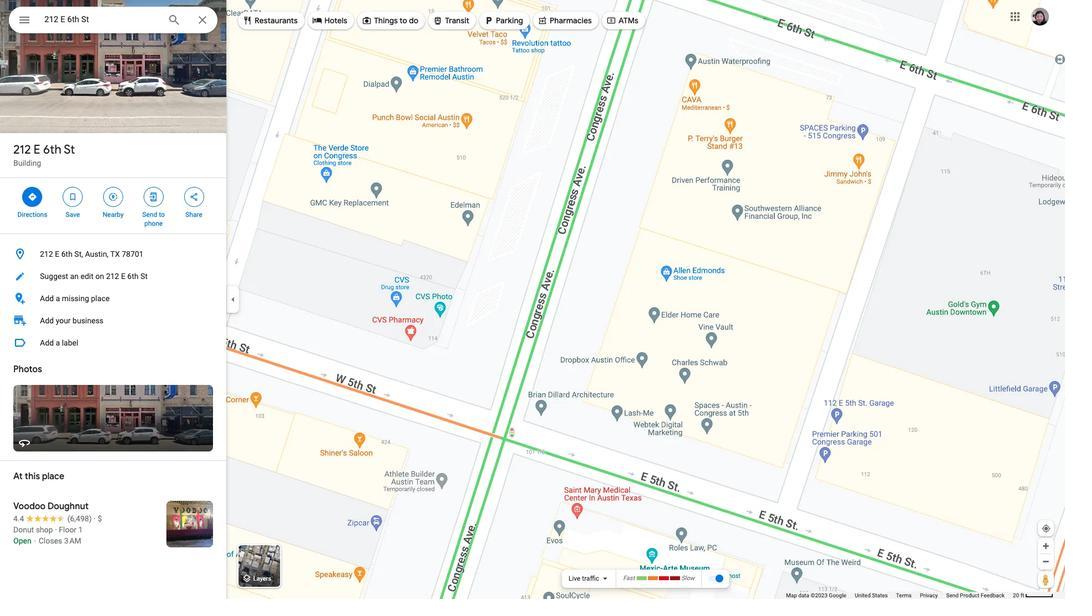 Task type: describe. For each thing, give the bounding box(es) containing it.
hotels
[[324, 16, 348, 26]]

show your location image
[[1042, 524, 1052, 534]]


[[607, 14, 617, 26]]

$
[[98, 514, 102, 523]]

suggest
[[40, 272, 68, 281]]


[[68, 191, 78, 203]]

0 vertical spatial ·
[[94, 514, 96, 523]]


[[362, 14, 372, 26]]

live traffic option
[[569, 575, 599, 583]]

do
[[409, 16, 419, 26]]

this
[[25, 471, 40, 482]]

e for st,
[[55, 250, 59, 259]]

212 for st,
[[40, 250, 53, 259]]

send to phone
[[142, 211, 165, 228]]

business
[[73, 316, 104, 325]]

212 E 6th St field
[[9, 7, 218, 33]]

price: inexpensive image
[[98, 514, 102, 523]]

 pharmacies
[[538, 14, 592, 26]]

 Show traffic  checkbox
[[708, 575, 724, 583]]

⋅
[[33, 537, 37, 546]]

tx
[[110, 250, 120, 259]]

212 e 6th st, austin, tx 78701 button
[[0, 243, 226, 265]]

donut shop · floor 1 open ⋅ closes 3 am
[[13, 526, 83, 546]]

212 e 6th st, austin, tx 78701
[[40, 250, 144, 259]]

united states button
[[855, 592, 888, 599]]

photos
[[13, 364, 42, 375]]

closes
[[39, 537, 62, 546]]

footer inside google maps "element"
[[786, 592, 1013, 599]]

 restaurants
[[243, 14, 298, 26]]

 hotels
[[312, 14, 348, 26]]

terms
[[897, 593, 912, 599]]

2 vertical spatial e
[[121, 272, 126, 281]]

212 for st
[[13, 142, 31, 158]]

suggest an edit on 212 e 6th st
[[40, 272, 148, 281]]

(6,498)
[[67, 514, 92, 523]]

austin,
[[85, 250, 109, 259]]

voodoo doughnut
[[13, 501, 89, 512]]

 things to do
[[362, 14, 419, 26]]

send for send product feedback
[[947, 593, 959, 599]]

none field inside 212 e 6th st field
[[44, 13, 159, 26]]

live traffic
[[569, 575, 599, 583]]

1
[[78, 526, 83, 534]]

fast
[[623, 575, 635, 582]]

united
[[855, 593, 871, 599]]

· $
[[94, 514, 102, 523]]

building
[[13, 159, 41, 168]]

add your business
[[40, 316, 104, 325]]

 parking
[[484, 14, 523, 26]]

directions
[[17, 211, 47, 219]]

live
[[569, 575, 581, 583]]

place inside button
[[91, 294, 110, 303]]

zoom in image
[[1042, 542, 1051, 551]]

20 ft button
[[1013, 593, 1054, 599]]

feedback
[[981, 593, 1005, 599]]

4.4 stars 6,498 reviews image
[[13, 513, 92, 524]]

st inside button
[[141, 272, 148, 281]]


[[538, 14, 548, 26]]

send product feedback button
[[947, 592, 1005, 599]]

show street view coverage image
[[1038, 572, 1055, 588]]

united states
[[855, 593, 888, 599]]

e for st
[[34, 142, 40, 158]]

google account: michele murakami  
(michele.murakami@adept.ai) image
[[1032, 8, 1050, 25]]


[[243, 14, 253, 26]]

product
[[960, 593, 980, 599]]

things
[[374, 16, 398, 26]]

add your business link
[[0, 310, 226, 332]]

slow
[[682, 575, 695, 582]]

transit
[[445, 16, 470, 26]]

ft
[[1021, 593, 1025, 599]]

 transit
[[433, 14, 470, 26]]

donut
[[13, 526, 34, 534]]



Task type: vqa. For each thing, say whether or not it's contained in the screenshot.
Wed, Apr 3 Element
no



Task type: locate. For each thing, give the bounding box(es) containing it.
add inside 'button'
[[40, 339, 54, 347]]

add for add your business
[[40, 316, 54, 325]]

212 e 6th st main content
[[0, 0, 226, 599]]

6th inside 212 e 6th st, austin, tx 78701 button
[[61, 250, 72, 259]]


[[484, 14, 494, 26]]

share
[[186, 211, 202, 219]]

edit
[[81, 272, 94, 281]]

add a label
[[40, 339, 78, 347]]

footer containing map data ©2023 google
[[786, 592, 1013, 599]]

a
[[56, 294, 60, 303], [56, 339, 60, 347]]

add left label at the bottom of the page
[[40, 339, 54, 347]]


[[189, 191, 199, 203]]

1 a from the top
[[56, 294, 60, 303]]

6th for st,
[[61, 250, 72, 259]]

e left st,
[[55, 250, 59, 259]]

a for missing
[[56, 294, 60, 303]]

add
[[40, 294, 54, 303], [40, 316, 54, 325], [40, 339, 54, 347]]

google
[[829, 593, 847, 599]]

a inside add a missing place button
[[56, 294, 60, 303]]

privacy
[[920, 593, 938, 599]]

google maps element
[[0, 0, 1066, 599]]

map
[[786, 593, 797, 599]]

20
[[1013, 593, 1020, 599]]

zoom out image
[[1042, 558, 1051, 566]]

0 vertical spatial send
[[142, 211, 157, 219]]

footer
[[786, 592, 1013, 599]]

traffic
[[582, 575, 599, 583]]

0 vertical spatial 6th
[[43, 142, 61, 158]]

add left your
[[40, 316, 54, 325]]

· inside donut shop · floor 1 open ⋅ closes 3 am
[[55, 526, 57, 534]]

add a label button
[[0, 332, 226, 354]]

6th for st
[[43, 142, 61, 158]]

privacy button
[[920, 592, 938, 599]]

send left product
[[947, 593, 959, 599]]

st,
[[74, 250, 83, 259]]


[[149, 191, 159, 203]]

st
[[64, 142, 75, 158], [141, 272, 148, 281]]

add a missing place button
[[0, 287, 226, 310]]

0 horizontal spatial send
[[142, 211, 157, 219]]

2 horizontal spatial e
[[121, 272, 126, 281]]

0 vertical spatial to
[[400, 16, 407, 26]]

send product feedback
[[947, 593, 1005, 599]]

a inside the add a label 'button'
[[56, 339, 60, 347]]

1 horizontal spatial ·
[[94, 514, 96, 523]]

0 horizontal spatial st
[[64, 142, 75, 158]]

e right on
[[121, 272, 126, 281]]

78701
[[122, 250, 144, 259]]

to left do
[[400, 16, 407, 26]]

212
[[13, 142, 31, 158], [40, 250, 53, 259], [106, 272, 119, 281]]

1 vertical spatial to
[[159, 211, 165, 219]]

at
[[13, 471, 23, 482]]

6th
[[43, 142, 61, 158], [61, 250, 72, 259], [127, 272, 139, 281]]

floor
[[59, 526, 77, 534]]

0 vertical spatial a
[[56, 294, 60, 303]]

suggest an edit on 212 e 6th st button
[[0, 265, 226, 287]]

 button
[[9, 7, 40, 36]]

0 horizontal spatial ·
[[55, 526, 57, 534]]

0 vertical spatial e
[[34, 142, 40, 158]]

add for add a missing place
[[40, 294, 54, 303]]

212 inside 212 e 6th st building
[[13, 142, 31, 158]]


[[108, 191, 118, 203]]

1 add from the top
[[40, 294, 54, 303]]

st up 
[[64, 142, 75, 158]]

add inside button
[[40, 294, 54, 303]]

3 am
[[64, 537, 81, 546]]

4.4
[[13, 514, 24, 523]]

1 vertical spatial 6th
[[61, 250, 72, 259]]

2 add from the top
[[40, 316, 54, 325]]

atms
[[619, 16, 639, 26]]

e inside 212 e 6th st building
[[34, 142, 40, 158]]

send up the "phone"
[[142, 211, 157, 219]]

shop
[[36, 526, 53, 534]]

add inside 'link'
[[40, 316, 54, 325]]

nearby
[[103, 211, 124, 219]]

2 a from the top
[[56, 339, 60, 347]]

2 vertical spatial 212
[[106, 272, 119, 281]]

1 horizontal spatial e
[[55, 250, 59, 259]]

 atms
[[607, 14, 639, 26]]

20 ft
[[1013, 593, 1025, 599]]

1 vertical spatial send
[[947, 593, 959, 599]]

6th inside 212 e 6th st building
[[43, 142, 61, 158]]

0 vertical spatial 212
[[13, 142, 31, 158]]

None field
[[44, 13, 159, 26]]

1 vertical spatial place
[[42, 471, 64, 482]]

at this place
[[13, 471, 64, 482]]

1 vertical spatial a
[[56, 339, 60, 347]]

1 vertical spatial ·
[[55, 526, 57, 534]]

e up building
[[34, 142, 40, 158]]

212 e 6th st building
[[13, 142, 75, 168]]

2 vertical spatial add
[[40, 339, 54, 347]]

212 up the suggest
[[40, 250, 53, 259]]

to up the "phone"
[[159, 211, 165, 219]]

1 horizontal spatial 212
[[40, 250, 53, 259]]

0 vertical spatial st
[[64, 142, 75, 158]]

1 vertical spatial e
[[55, 250, 59, 259]]

states
[[872, 593, 888, 599]]

0 horizontal spatial place
[[42, 471, 64, 482]]

to inside the send to phone
[[159, 211, 165, 219]]

1 horizontal spatial place
[[91, 294, 110, 303]]

send inside button
[[947, 593, 959, 599]]

open
[[13, 537, 31, 546]]

an
[[70, 272, 79, 281]]

restaurants
[[255, 16, 298, 26]]

add for add a label
[[40, 339, 54, 347]]

add down the suggest
[[40, 294, 54, 303]]

label
[[62, 339, 78, 347]]

to inside  things to do
[[400, 16, 407, 26]]

 search field
[[9, 7, 218, 36]]

2 horizontal spatial 212
[[106, 272, 119, 281]]

1 vertical spatial st
[[141, 272, 148, 281]]

1 vertical spatial add
[[40, 316, 54, 325]]

· right shop
[[55, 526, 57, 534]]

212 up building
[[13, 142, 31, 158]]

0 vertical spatial add
[[40, 294, 54, 303]]

voodoo
[[13, 501, 46, 512]]

doughnut
[[48, 501, 89, 512]]

0 horizontal spatial to
[[159, 211, 165, 219]]

st down "78701"
[[141, 272, 148, 281]]

0 horizontal spatial 212
[[13, 142, 31, 158]]

· left $
[[94, 514, 96, 523]]

6th inside suggest an edit on 212 e 6th st button
[[127, 272, 139, 281]]

terms button
[[897, 592, 912, 599]]


[[312, 14, 322, 26]]

©2023
[[811, 593, 828, 599]]

3 add from the top
[[40, 339, 54, 347]]

place right this
[[42, 471, 64, 482]]

your
[[56, 316, 71, 325]]

to
[[400, 16, 407, 26], [159, 211, 165, 219]]

send
[[142, 211, 157, 219], [947, 593, 959, 599]]


[[27, 191, 37, 203]]

1 horizontal spatial send
[[947, 593, 959, 599]]

data
[[799, 593, 810, 599]]

212 right on
[[106, 272, 119, 281]]

a for label
[[56, 339, 60, 347]]

save
[[66, 211, 80, 219]]

a left label at the bottom of the page
[[56, 339, 60, 347]]

st inside 212 e 6th st building
[[64, 142, 75, 158]]

pharmacies
[[550, 16, 592, 26]]

a left missing at left
[[56, 294, 60, 303]]

2 vertical spatial 6th
[[127, 272, 139, 281]]

on
[[95, 272, 104, 281]]

1 horizontal spatial to
[[400, 16, 407, 26]]

1 horizontal spatial st
[[141, 272, 148, 281]]

place
[[91, 294, 110, 303], [42, 471, 64, 482]]

parking
[[496, 16, 523, 26]]

actions for 212 e 6th st region
[[0, 178, 226, 234]]

send for send to phone
[[142, 211, 157, 219]]

send inside the send to phone
[[142, 211, 157, 219]]


[[18, 12, 31, 28]]

·
[[94, 514, 96, 523], [55, 526, 57, 534]]

phone
[[144, 220, 163, 228]]

place down on
[[91, 294, 110, 303]]

1 vertical spatial 212
[[40, 250, 53, 259]]

0 vertical spatial place
[[91, 294, 110, 303]]

missing
[[62, 294, 89, 303]]

collapse side panel image
[[227, 294, 239, 306]]

layers
[[253, 576, 271, 583]]

add a missing place
[[40, 294, 110, 303]]

0 horizontal spatial e
[[34, 142, 40, 158]]



